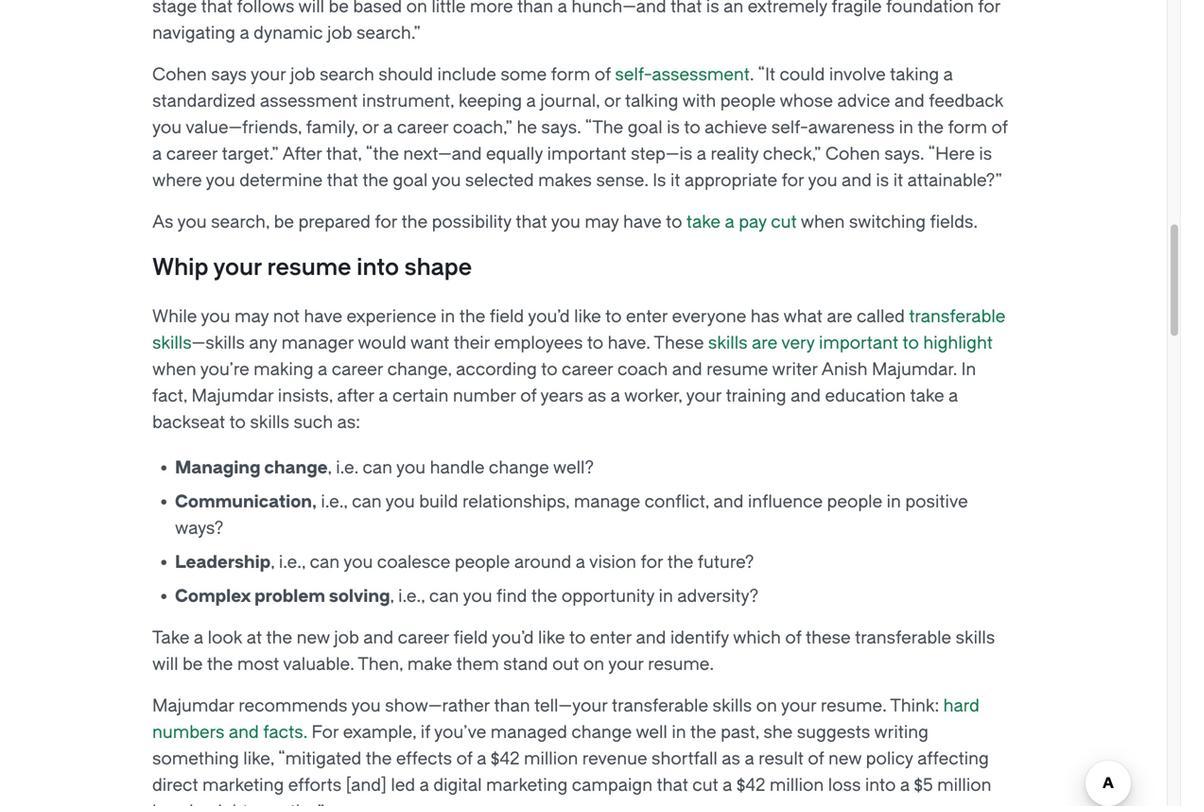 Task type: describe. For each thing, give the bounding box(es) containing it.
something
[[152, 750, 239, 770]]

0 horizontal spatial change
[[264, 458, 328, 478]]

possibility
[[432, 212, 512, 232]]

you left find
[[463, 587, 493, 607]]

eight
[[208, 803, 248, 807]]

very
[[782, 333, 815, 353]]

0 vertical spatial are
[[827, 307, 853, 327]]

2 vertical spatial transferable
[[612, 697, 709, 717]]

in up the shortfall
[[672, 723, 686, 743]]

0 horizontal spatial ,
[[271, 553, 275, 573]]

you inside i.e., can you build relationships, manage conflict, and influence people in positive ways?
[[386, 492, 415, 512]]

the up the "here on the right
[[918, 118, 944, 138]]

career up after
[[332, 360, 383, 380]]

2 horizontal spatial ,
[[390, 587, 394, 607]]

be inside take a look at the new job and career field you'd like to enter and identify which of these transferable skills will be the most valuable. then, make them stand out on your resume.
[[183, 655, 203, 675]]

leadership , i.e., can you coalesce people around a vision for the future?
[[175, 553, 754, 573]]

achieve
[[705, 118, 767, 138]]

writing
[[875, 723, 929, 743]]

suggests
[[797, 723, 871, 743]]

in up want
[[441, 307, 455, 327]]

check,"
[[763, 144, 822, 164]]

anish
[[822, 360, 868, 380]]

will
[[152, 655, 178, 675]]

instrument,
[[362, 91, 454, 111]]

and down taking
[[895, 91, 925, 111]]

called
[[857, 307, 905, 327]]

relationships,
[[463, 492, 570, 512]]

can down leadership , i.e., can you coalesce people around a vision for the future?
[[429, 587, 459, 607]]

backseat
[[152, 413, 225, 433]]

equally
[[486, 144, 543, 164]]

and down these
[[672, 360, 703, 380]]

can inside i.e., can you build relationships, manage conflict, and influence people in positive ways?
[[352, 492, 382, 512]]

i.e.
[[336, 458, 359, 478]]

the left the "future?"
[[668, 553, 694, 573]]

family,
[[306, 118, 358, 138]]

take a pay cut link
[[687, 212, 797, 232]]

could
[[780, 65, 825, 85]]

0 vertical spatial may
[[585, 212, 619, 232]]

target."
[[222, 144, 279, 164]]

the right find
[[531, 587, 558, 607]]

transferable inside take a look at the new job and career field you'd like to enter and identify which of these transferable skills will be the most valuable. then, make them stand out on your resume.
[[855, 629, 952, 649]]

pay
[[739, 212, 767, 232]]

you down target."
[[206, 171, 235, 191]]

i.e., can you build relationships, manage conflict, and influence people in positive ways?
[[175, 492, 968, 539]]

2 horizontal spatial million
[[938, 776, 992, 796]]

1 horizontal spatial change
[[489, 458, 549, 478]]

2 vertical spatial i.e.,
[[398, 587, 425, 607]]

0 vertical spatial field
[[490, 307, 524, 327]]

the right at
[[266, 629, 292, 649]]

0 vertical spatial like
[[574, 307, 601, 327]]

you've
[[434, 723, 487, 743]]

manager
[[282, 333, 354, 353]]

journal,
[[540, 91, 600, 111]]

would
[[358, 333, 407, 353]]

1 horizontal spatial is
[[876, 171, 890, 191]]

after
[[337, 386, 374, 406]]

taking
[[890, 65, 940, 85]]

0 vertical spatial form
[[551, 65, 591, 85]]

and down writer
[[791, 386, 821, 406]]

your right says
[[251, 65, 286, 85]]

. "it could involve taking a standardized assessment instrument, keeping a journal, or talking with people whose advice and feedback you value—friends, family, or a career coach," he says. "the goal is to achieve self-awareness in the form of a career target." after that, "the next—and equally important step—is a reality check," cohen says. "here is where you determine that the goal you selected makes sense. is it appropriate for you and is it attainable?"
[[152, 65, 1008, 191]]

0 vertical spatial self-
[[615, 65, 652, 85]]

0 horizontal spatial million
[[524, 750, 578, 770]]

of inside take a look at the new job and career field you'd like to enter and identify which of these transferable skills will be the most valuable. then, make them stand out on your resume.
[[786, 629, 802, 649]]

you up solving
[[344, 553, 373, 573]]

has
[[751, 307, 780, 327]]

training
[[726, 386, 787, 406]]

shortfall
[[652, 750, 718, 770]]

are inside "—skills any manager would want their employees to have. these skills are very important to highlight when you're making a career change, according to career coach and resume writer anish majumdar. in fact, majumdar insists, after a certain number of years as a worker, your training and education take a backseat to skills such as:"
[[752, 333, 778, 353]]

—skills any manager would want their employees to have. these skills are very important to highlight when you're making a career change, according to career coach and resume writer anish majumdar. in fact, majumdar insists, after a certain number of years as a worker, your training and education take a backseat to skills such as:
[[152, 333, 993, 433]]

you down makes
[[551, 212, 581, 232]]

skills down everyone in the top of the page
[[708, 333, 748, 353]]

0 vertical spatial is
[[667, 118, 680, 138]]

future?
[[698, 553, 754, 573]]

field inside take a look at the new job and career field you'd like to enter and identify which of these transferable skills will be the most valuable. then, make them stand out on your resume.
[[454, 629, 488, 649]]

0 vertical spatial cohen
[[152, 65, 207, 85]]

cut inside the for example, if you've managed change well in the past, she suggests writing something like, "mitigated the effects of a $42 million revenue shortfall as a result of new policy affecting direct marketing efforts [and] led a digital marketing campaign that cut a $42 million loss into a $5 million loss in eight months."
[[693, 776, 719, 796]]

for inside . "it could involve taking a standardized assessment instrument, keeping a journal, or talking with people whose advice and feedback you value—friends, family, or a career coach," he says. "the goal is to achieve self-awareness in the form of a career target." after that, "the next—and equally important step—is a reality check," cohen says. "here is where you determine that the goal you selected makes sense. is it appropriate for you and is it attainable?"
[[782, 171, 804, 191]]

you up build
[[396, 458, 426, 478]]

1 vertical spatial may
[[235, 307, 269, 327]]

identify
[[671, 629, 729, 649]]

skills inside transferable skills
[[152, 333, 192, 353]]

0 horizontal spatial loss
[[152, 803, 185, 807]]

says
[[211, 65, 247, 85]]

employees
[[494, 333, 583, 353]]

0 vertical spatial enter
[[626, 307, 668, 327]]

job inside take a look at the new job and career field you'd like to enter and identify which of these transferable skills will be the most valuable. then, make them stand out on your resume.
[[334, 629, 359, 649]]

the up the shortfall
[[691, 723, 717, 743]]

in left adversity?
[[659, 587, 673, 607]]

to left take
[[666, 212, 683, 232]]

1 vertical spatial is
[[980, 144, 993, 164]]

talking
[[625, 91, 679, 111]]

that inside the for example, if you've managed change well in the past, she suggests writing something like, "mitigated the effects of a $42 million revenue shortfall as a result of new policy affecting direct marketing efforts [and] led a digital marketing campaign that cut a $42 million loss into a $5 million loss in eight months."
[[657, 776, 689, 796]]

well?
[[553, 458, 594, 478]]

as inside the for example, if you've managed change well in the past, she suggests writing something like, "mitigated the effects of a $42 million revenue shortfall as a result of new policy affecting direct marketing efforts [and] led a digital marketing campaign that cut a $42 million loss into a $5 million loss in eight months."
[[722, 750, 741, 770]]

writer
[[772, 360, 818, 380]]

1 vertical spatial on
[[756, 697, 778, 717]]

complex problem solving , i.e., can you find the opportunity in adversity?
[[175, 587, 759, 607]]

want
[[411, 333, 450, 353]]

such
[[294, 413, 333, 433]]

leadership
[[175, 553, 271, 573]]

0 vertical spatial cut
[[771, 212, 797, 232]]

can right "i.e." in the bottom left of the page
[[363, 458, 393, 478]]

a inside take a look at the new job and career field you'd like to enter and identify which of these transferable skills will be the most valuable. then, make them stand out on your resume.
[[194, 629, 204, 649]]

facts.
[[263, 723, 307, 743]]

"the
[[585, 118, 624, 138]]

out
[[553, 655, 579, 675]]

1 horizontal spatial that
[[516, 212, 547, 232]]

transferable skills
[[152, 307, 1006, 353]]

managing
[[175, 458, 261, 478]]

to down employees
[[541, 360, 558, 380]]

your inside take a look at the new job and career field you'd like to enter and identify which of these transferable skills will be the most valuable. then, make them stand out on your resume.
[[609, 655, 644, 675]]

.
[[750, 65, 754, 85]]

switching
[[849, 212, 926, 232]]

to inside . "it could involve taking a standardized assessment instrument, keeping a journal, or talking with people whose advice and feedback you value—friends, family, or a career coach," he says. "the goal is to achieve self-awareness in the form of a career target." after that, "the next—and equally important step—is a reality check," cohen says. "here is where you determine that the goal you selected makes sense. is it appropriate for you and is it attainable?"
[[684, 118, 701, 138]]

as:
[[337, 413, 360, 433]]

1 vertical spatial or
[[362, 118, 379, 138]]

0 vertical spatial ,
[[328, 458, 332, 478]]

1 it from the left
[[671, 171, 681, 191]]

at
[[247, 629, 262, 649]]

1 vertical spatial goal
[[393, 171, 428, 191]]

—skills
[[192, 333, 245, 353]]

the up shape
[[402, 212, 428, 232]]

hard numbers and facts.
[[152, 697, 980, 743]]

people inside i.e., can you build relationships, manage conflict, and influence people in positive ways?
[[827, 492, 883, 512]]

0 horizontal spatial i.e.,
[[279, 553, 306, 573]]

past,
[[721, 723, 760, 743]]

around
[[514, 553, 572, 573]]

1 marketing from the left
[[202, 776, 284, 796]]

$5
[[914, 776, 933, 796]]

reality
[[711, 144, 759, 164]]

for
[[312, 723, 339, 743]]

career up where
[[166, 144, 218, 164]]

everyone
[[672, 307, 747, 327]]

positive
[[906, 492, 968, 512]]

make
[[408, 655, 452, 675]]

in down direct
[[189, 803, 204, 807]]

the down "the
[[363, 171, 389, 191]]

your inside "—skills any manager would want their employees to have. these skills are very important to highlight when you're making a career change, according to career coach and resume writer anish majumdar. in fact, majumdar insists, after a certain number of years as a worker, your training and education take a backseat to skills such as:"
[[686, 386, 722, 406]]

if
[[421, 723, 431, 743]]

you down standardized
[[152, 118, 182, 138]]

whose
[[780, 91, 833, 111]]

you up example,
[[351, 697, 381, 717]]

resume. inside take a look at the new job and career field you'd like to enter and identify which of these transferable skills will be the most valuable. then, make them stand out on your resume.
[[648, 655, 714, 675]]

she
[[764, 723, 793, 743]]

to right backseat at the left
[[230, 413, 246, 433]]

conflict,
[[645, 492, 710, 512]]

and up "switching"
[[842, 171, 872, 191]]

i.e., inside i.e., can you build relationships, manage conflict, and influence people in positive ways?
[[321, 492, 348, 512]]

shape
[[405, 254, 472, 281]]

include
[[438, 65, 497, 85]]

advice
[[838, 91, 891, 111]]

highlight
[[924, 333, 993, 353]]

problem
[[255, 587, 325, 607]]

build
[[419, 492, 458, 512]]

1 horizontal spatial when
[[801, 212, 845, 232]]

0 horizontal spatial $42
[[491, 750, 520, 770]]

not
[[273, 307, 300, 327]]

1 horizontal spatial or
[[604, 91, 621, 111]]

2 vertical spatial people
[[455, 553, 510, 573]]

of down suggests
[[808, 750, 824, 770]]

career up years
[[562, 360, 614, 380]]

in inside . "it could involve taking a standardized assessment instrument, keeping a journal, or talking with people whose advice and feedback you value—friends, family, or a career coach," he says. "the goal is to achieve self-awareness in the form of a career target." after that, "the next—and equally important step—is a reality check," cohen says. "here is where you determine that the goal you selected makes sense. is it appropriate for you and is it attainable?"
[[899, 118, 914, 138]]

coach
[[618, 360, 668, 380]]

and up then,
[[364, 629, 394, 649]]

and left identify
[[636, 629, 666, 649]]

the down example,
[[366, 750, 392, 770]]

can up solving
[[310, 553, 340, 573]]

1 horizontal spatial assessment
[[652, 65, 750, 85]]

of down the you've
[[457, 750, 473, 770]]

you up —skills
[[201, 307, 230, 327]]

1 horizontal spatial be
[[274, 212, 294, 232]]

take a look at the new job and career field you'd like to enter and identify which of these transferable skills will be the most valuable. then, make them stand out on your resume.
[[152, 629, 995, 675]]

your down "search,"
[[213, 254, 262, 281]]



Task type: locate. For each thing, give the bounding box(es) containing it.
loss down suggests
[[828, 776, 861, 796]]

complex
[[175, 587, 251, 607]]

your right worker,
[[686, 386, 722, 406]]

may down sense.
[[585, 212, 619, 232]]

revenue
[[583, 750, 648, 770]]

have up manager
[[304, 307, 343, 327]]

is
[[653, 171, 666, 191]]

career inside take a look at the new job and career field you'd like to enter and identify which of these transferable skills will be the most valuable. then, make them stand out on your resume.
[[398, 629, 450, 649]]

resume. up suggests
[[821, 697, 887, 717]]

1 vertical spatial have
[[304, 307, 343, 327]]

0 vertical spatial or
[[604, 91, 621, 111]]

0 vertical spatial says.
[[542, 118, 581, 138]]

2 horizontal spatial change
[[572, 723, 632, 743]]

affecting
[[918, 750, 989, 770]]

says. left the "here on the right
[[885, 144, 925, 164]]

2 horizontal spatial is
[[980, 144, 993, 164]]

1 vertical spatial enter
[[590, 629, 632, 649]]

cohen inside . "it could involve taking a standardized assessment instrument, keeping a journal, or talking with people whose advice and feedback you value—friends, family, or a career coach," he says. "the goal is to achieve self-awareness in the form of a career target." after that, "the next—and equally important step—is a reality check," cohen says. "here is where you determine that the goal you selected makes sense. is it appropriate for you and is it attainable?"
[[826, 144, 881, 164]]

0 vertical spatial have
[[623, 212, 662, 232]]

you down next—and
[[432, 171, 461, 191]]

that inside . "it could involve taking a standardized assessment instrument, keeping a journal, or talking with people whose advice and feedback you value—friends, family, or a career coach," he says. "the goal is to achieve self-awareness in the form of a career target." after that, "the next—and equally important step—is a reality check," cohen says. "here is where you determine that the goal you selected makes sense. is it appropriate for you and is it attainable?"
[[327, 171, 358, 191]]

to left have.
[[587, 333, 604, 353]]

0 horizontal spatial field
[[454, 629, 488, 649]]

change
[[264, 458, 328, 478], [489, 458, 549, 478], [572, 723, 632, 743]]

your right out
[[609, 655, 644, 675]]

majumdar recommends you show—rather than tell—your transferable skills on your resume. think:
[[152, 697, 940, 717]]

assessment
[[652, 65, 750, 85], [260, 91, 358, 111]]

as right years
[[588, 386, 607, 406]]

$42 down result
[[737, 776, 766, 796]]

1 horizontal spatial self-
[[772, 118, 809, 138]]

0 horizontal spatial into
[[357, 254, 399, 281]]

self- inside . "it could involve taking a standardized assessment instrument, keeping a journal, or talking with people whose advice and feedback you value—friends, family, or a career coach," he says. "the goal is to achieve self-awareness in the form of a career target." after that, "the next—and equally important step—is a reality check," cohen says. "here is where you determine that the goal you selected makes sense. is it appropriate for you and is it attainable?"
[[772, 118, 809, 138]]

skills inside take a look at the new job and career field you'd like to enter and identify which of these transferable skills will be the most valuable. then, make them stand out on your resume.
[[956, 629, 995, 649]]

appropriate
[[685, 171, 778, 191]]

find
[[497, 587, 527, 607]]

change up revenue
[[572, 723, 632, 743]]

1 vertical spatial job
[[334, 629, 359, 649]]

handle
[[430, 458, 485, 478]]

2 it from the left
[[894, 171, 904, 191]]

people
[[721, 91, 776, 111], [827, 492, 883, 512], [455, 553, 510, 573]]

transferable inside transferable skills
[[909, 307, 1006, 327]]

2 horizontal spatial people
[[827, 492, 883, 512]]

,
[[328, 458, 332, 478], [271, 553, 275, 573], [390, 587, 394, 607]]

"it
[[758, 65, 776, 85]]

1 vertical spatial into
[[865, 776, 896, 796]]

0 horizontal spatial it
[[671, 171, 681, 191]]

are up skills are very important to highlight link
[[827, 307, 853, 327]]

skills up past,
[[713, 697, 752, 717]]

of up journal,
[[595, 65, 611, 85]]

0 vertical spatial i.e.,
[[321, 492, 348, 512]]

people right influence
[[827, 492, 883, 512]]

when left "switching"
[[801, 212, 845, 232]]

you'd inside take a look at the new job and career field you'd like to enter and identify which of these transferable skills will be the most valuable. then, make them stand out on your resume.
[[492, 629, 534, 649]]

0 horizontal spatial form
[[551, 65, 591, 85]]

1 horizontal spatial like
[[574, 307, 601, 327]]

them
[[457, 655, 499, 675]]

certain
[[393, 386, 449, 406]]

1 horizontal spatial $42
[[737, 776, 766, 796]]

makes
[[538, 171, 592, 191]]

1 vertical spatial people
[[827, 492, 883, 512]]

1 vertical spatial cut
[[693, 776, 719, 796]]

have.
[[608, 333, 651, 353]]

0 horizontal spatial be
[[183, 655, 203, 675]]

0 horizontal spatial self-
[[615, 65, 652, 85]]

direct
[[152, 776, 198, 796]]

marketing up eight
[[202, 776, 284, 796]]

of left these on the right
[[786, 629, 802, 649]]

form inside . "it could involve taking a standardized assessment instrument, keeping a journal, or talking with people whose advice and feedback you value—friends, family, or a career coach," he says. "the goal is to achieve self-awareness in the form of a career target." after that, "the next—and equally important step—is a reality check," cohen says. "here is where you determine that the goal you selected makes sense. is it appropriate for you and is it attainable?"
[[948, 118, 988, 138]]

career down instrument,
[[397, 118, 449, 138]]

1 vertical spatial loss
[[152, 803, 185, 807]]

transferable skills link
[[152, 307, 1006, 353]]

million down result
[[770, 776, 824, 796]]

1 horizontal spatial million
[[770, 776, 824, 796]]

transferable up well
[[612, 697, 709, 717]]

1 horizontal spatial as
[[722, 750, 741, 770]]

0 horizontal spatial marketing
[[202, 776, 284, 796]]

field up them
[[454, 629, 488, 649]]

assessment up "family,"
[[260, 91, 358, 111]]

0 vertical spatial transferable
[[909, 307, 1006, 327]]

can down the managing change , i.e. can you handle change well?
[[352, 492, 382, 512]]

in down taking
[[899, 118, 914, 138]]

2 vertical spatial ,
[[390, 587, 394, 607]]

1 vertical spatial resume.
[[821, 697, 887, 717]]

new inside take a look at the new job and career field you'd like to enter and identify which of these transferable skills will be the most valuable. then, make them stand out on your resume.
[[297, 629, 330, 649]]

0 vertical spatial people
[[721, 91, 776, 111]]

for
[[782, 171, 804, 191], [375, 212, 397, 232], [641, 553, 663, 573]]

1 vertical spatial transferable
[[855, 629, 952, 649]]

recommends
[[239, 697, 348, 717]]

1 horizontal spatial people
[[721, 91, 776, 111]]

1 horizontal spatial job
[[334, 629, 359, 649]]

like,
[[243, 750, 274, 770]]

managing change , i.e. can you handle change well?
[[175, 458, 594, 478]]

skills left 'such'
[[250, 413, 290, 433]]

resume. down identify
[[648, 655, 714, 675]]

important
[[819, 333, 899, 353]]

most
[[237, 655, 279, 675]]

on
[[584, 655, 605, 675], [756, 697, 778, 717]]

fact,
[[152, 386, 187, 406]]

well
[[636, 723, 668, 743]]

to up majumdar.
[[903, 333, 919, 353]]

whip
[[152, 254, 209, 281]]

marketing
[[202, 776, 284, 796], [486, 776, 568, 796]]

a
[[944, 65, 954, 85], [526, 91, 536, 111], [383, 118, 393, 138], [152, 144, 162, 164], [697, 144, 707, 164], [725, 212, 735, 232], [318, 360, 328, 380], [379, 386, 388, 406], [611, 386, 621, 406], [576, 553, 586, 573], [194, 629, 204, 649], [477, 750, 487, 770], [745, 750, 755, 770], [420, 776, 429, 796], [723, 776, 733, 796], [900, 776, 910, 796]]

you down 'check,"'
[[808, 171, 838, 191]]

determine
[[240, 171, 323, 191]]

transferable
[[909, 307, 1006, 327], [855, 629, 952, 649], [612, 697, 709, 717]]

standardized
[[152, 91, 256, 111]]

hard
[[944, 697, 980, 717]]

these
[[654, 333, 704, 353]]

1 vertical spatial when
[[152, 360, 196, 380]]

opportunity
[[562, 587, 655, 607]]

1 vertical spatial are
[[752, 333, 778, 353]]

0 horizontal spatial says.
[[542, 118, 581, 138]]

job
[[290, 65, 316, 85], [334, 629, 359, 649]]

when
[[801, 212, 845, 232], [152, 360, 196, 380]]

selected
[[465, 171, 534, 191]]

1 horizontal spatial it
[[894, 171, 904, 191]]

0 horizontal spatial people
[[455, 553, 510, 573]]

or
[[604, 91, 621, 111], [362, 118, 379, 138]]

skills up "hard"
[[956, 629, 995, 649]]

1 horizontal spatial for
[[641, 553, 663, 573]]

assessment inside . "it could involve taking a standardized assessment instrument, keeping a journal, or talking with people whose advice and feedback you value—friends, family, or a career coach," he says. "the goal is to achieve self-awareness in the form of a career target." after that, "the next—and equally important step—is a reality check," cohen says. "here is where you determine that the goal you selected makes sense. is it appropriate for you and is it attainable?"
[[260, 91, 358, 111]]

1 vertical spatial assessment
[[260, 91, 358, 111]]

0 vertical spatial as
[[588, 386, 607, 406]]

1 horizontal spatial form
[[948, 118, 988, 138]]

majumdar.
[[872, 360, 958, 380]]

field up employees
[[490, 307, 524, 327]]

than
[[494, 697, 530, 717]]

job left 'search'
[[290, 65, 316, 85]]

as inside "—skills any manager would want their employees to have. these skills are very important to highlight when you're making a career change, according to career coach and resume writer anish majumdar. in fact, majumdar insists, after a certain number of years as a worker, your training and education take a backseat to skills such as:"
[[588, 386, 607, 406]]

1 horizontal spatial have
[[623, 212, 662, 232]]

transferable up highlight
[[909, 307, 1006, 327]]

1 horizontal spatial into
[[865, 776, 896, 796]]

0 vertical spatial on
[[584, 655, 605, 675]]

into down policy
[[865, 776, 896, 796]]

1 horizontal spatial cut
[[771, 212, 797, 232]]

when up fact,
[[152, 360, 196, 380]]

0 vertical spatial assessment
[[652, 65, 750, 85]]

0 horizontal spatial resume.
[[648, 655, 714, 675]]

you'd
[[528, 307, 570, 327], [492, 629, 534, 649]]

0 horizontal spatial may
[[235, 307, 269, 327]]

1 horizontal spatial may
[[585, 212, 619, 232]]

1 horizontal spatial field
[[490, 307, 524, 327]]

0 vertical spatial that
[[327, 171, 358, 191]]

[and]
[[346, 776, 387, 796]]

next—and
[[403, 144, 482, 164]]

0 horizontal spatial cut
[[693, 776, 719, 796]]

as you search, be prepared for the possibility that you may have to take a pay cut when switching fields.
[[152, 212, 978, 232]]

2 horizontal spatial that
[[657, 776, 689, 796]]

2 vertical spatial for
[[641, 553, 663, 573]]

like up employees
[[574, 307, 601, 327]]

attainable?"
[[908, 171, 1003, 191]]

ways?
[[175, 519, 224, 539]]

you'd up employees
[[528, 307, 570, 327]]

0 vertical spatial resume.
[[648, 655, 714, 675]]

managed
[[491, 723, 567, 743]]

of down feedback
[[992, 118, 1008, 138]]

self-
[[615, 65, 652, 85], [772, 118, 809, 138]]

goal down "the
[[393, 171, 428, 191]]

0 vertical spatial you'd
[[528, 307, 570, 327]]

in
[[962, 360, 977, 380]]

1 vertical spatial form
[[948, 118, 988, 138]]

on up she
[[756, 697, 778, 717]]

is right the "here on the right
[[980, 144, 993, 164]]

1 vertical spatial cohen
[[826, 144, 881, 164]]

1 vertical spatial field
[[454, 629, 488, 649]]

1 vertical spatial ,
[[271, 553, 275, 573]]

0 horizontal spatial resume
[[267, 254, 351, 281]]

1 horizontal spatial new
[[829, 750, 862, 770]]

and inside hard numbers and facts.
[[229, 723, 259, 743]]

0 horizontal spatial job
[[290, 65, 316, 85]]

, up problem
[[271, 553, 275, 573]]

0 horizontal spatial like
[[538, 629, 565, 649]]

1 horizontal spatial resume
[[707, 360, 769, 380]]

1 vertical spatial be
[[183, 655, 203, 675]]

1 vertical spatial like
[[538, 629, 565, 649]]

the down look
[[207, 655, 233, 675]]

should
[[379, 65, 433, 85]]

to down with
[[684, 118, 701, 138]]

that down selected
[[516, 212, 547, 232]]

that down the shortfall
[[657, 776, 689, 796]]

0 horizontal spatial new
[[297, 629, 330, 649]]

may up any
[[235, 307, 269, 327]]

their
[[454, 333, 490, 353]]

change down 'such'
[[264, 458, 328, 478]]

it up "switching"
[[894, 171, 904, 191]]

on inside take a look at the new job and career field you'd like to enter and identify which of these transferable skills will be the most valuable. then, make them stand out on your resume.
[[584, 655, 605, 675]]

while you may not have experience in the field you'd like to enter everyone has what are called
[[152, 307, 909, 327]]

change inside the for example, if you've managed change well in the past, she suggests writing something like, "mitigated the effects of a $42 million revenue shortfall as a result of new policy affecting direct marketing efforts [and] led a digital marketing campaign that cut a $42 million loss into a $5 million loss in eight months."
[[572, 723, 632, 743]]

new inside the for example, if you've managed change well in the past, she suggests writing something like, "mitigated the effects of a $42 million revenue shortfall as a result of new policy affecting direct marketing efforts [and] led a digital marketing campaign that cut a $42 million loss into a $5 million loss in eight months."
[[829, 750, 862, 770]]

be right will
[[183, 655, 203, 675]]

0 vertical spatial when
[[801, 212, 845, 232]]

in inside i.e., can you build relationships, manage conflict, and influence people in positive ways?
[[887, 492, 901, 512]]

the
[[918, 118, 944, 138], [363, 171, 389, 191], [402, 212, 428, 232], [460, 307, 486, 327], [668, 553, 694, 573], [531, 587, 558, 607], [266, 629, 292, 649], [207, 655, 233, 675], [691, 723, 717, 743], [366, 750, 392, 770]]

0 vertical spatial resume
[[267, 254, 351, 281]]

1 horizontal spatial marketing
[[486, 776, 568, 796]]

effects
[[396, 750, 452, 770]]

1 horizontal spatial goal
[[628, 118, 663, 138]]

form down feedback
[[948, 118, 988, 138]]

your up she
[[781, 697, 817, 717]]

0 vertical spatial majumdar
[[192, 386, 274, 406]]

0 horizontal spatial have
[[304, 307, 343, 327]]

may
[[585, 212, 619, 232], [235, 307, 269, 327]]

where
[[152, 171, 202, 191]]

when inside "—skills any manager would want their employees to have. these skills are very important to highlight when you're making a career change, according to career coach and resume writer anish majumdar. in fact, majumdar insists, after a certain number of years as a worker, your training and education take a backseat to skills such as:"
[[152, 360, 196, 380]]

is up "switching"
[[876, 171, 890, 191]]

people down .
[[721, 91, 776, 111]]

resume inside "—skills any manager would want their employees to have. these skills are very important to highlight when you're making a career change, according to career coach and resume writer anish majumdar. in fact, majumdar insists, after a certain number of years as a worker, your training and education take a backseat to skills such as:"
[[707, 360, 769, 380]]

0 vertical spatial into
[[357, 254, 399, 281]]

0 vertical spatial loss
[[828, 776, 861, 796]]

or up the "the
[[604, 91, 621, 111]]

enter inside take a look at the new job and career field you'd like to enter and identify which of these transferable skills will be the most valuable. then, make them stand out on your resume.
[[590, 629, 632, 649]]

skills
[[152, 333, 192, 353], [708, 333, 748, 353], [250, 413, 290, 433], [956, 629, 995, 649], [713, 697, 752, 717]]

2 vertical spatial is
[[876, 171, 890, 191]]

new up valuable.
[[297, 629, 330, 649]]

worker,
[[624, 386, 683, 406]]

to up have.
[[606, 307, 622, 327]]

change,
[[388, 360, 452, 380]]

of inside . "it could involve taking a standardized assessment instrument, keeping a journal, or talking with people whose advice and feedback you value—friends, family, or a career coach," he says. "the goal is to achieve self-awareness in the form of a career target." after that, "the next—and equally important step—is a reality check," cohen says. "here is where you determine that the goal you selected makes sense. is it appropriate for you and is it attainable?"
[[992, 118, 1008, 138]]

cohen down awareness
[[826, 144, 881, 164]]

0 horizontal spatial for
[[375, 212, 397, 232]]

the up 'their' in the top left of the page
[[460, 307, 486, 327]]

for right vision
[[641, 553, 663, 573]]

into up experience at the left top
[[357, 254, 399, 281]]

that
[[327, 171, 358, 191], [516, 212, 547, 232], [657, 776, 689, 796]]

people inside . "it could involve taking a standardized assessment instrument, keeping a journal, or talking with people whose advice and feedback you value—friends, family, or a career coach," he says. "the goal is to achieve self-awareness in the form of a career target." after that, "the next—and equally important step—is a reality check," cohen says. "here is where you determine that the goal you selected makes sense. is it appropriate for you and is it attainable?"
[[721, 91, 776, 111]]

into inside the for example, if you've managed change well in the past, she suggests writing something like, "mitigated the effects of a $42 million revenue shortfall as a result of new policy affecting direct marketing efforts [and] led a digital marketing campaign that cut a $42 million loss into a $5 million loss in eight months."
[[865, 776, 896, 796]]

adversity?
[[678, 587, 759, 607]]

to inside take a look at the new job and career field you'd like to enter and identify which of these transferable skills will be the most valuable. then, make them stand out on your resume.
[[570, 629, 586, 649]]

like inside take a look at the new job and career field you'd like to enter and identify which of these transferable skills will be the most valuable. then, make them stand out on your resume.
[[538, 629, 565, 649]]

0 horizontal spatial is
[[667, 118, 680, 138]]

involve
[[830, 65, 886, 85]]

what
[[784, 307, 823, 327]]

it right "is"
[[671, 171, 681, 191]]

feedback
[[929, 91, 1004, 111]]

1 horizontal spatial resume.
[[821, 697, 887, 717]]

and inside i.e., can you build relationships, manage conflict, and influence people in positive ways?
[[714, 492, 744, 512]]

1 vertical spatial that
[[516, 212, 547, 232]]

result
[[759, 750, 804, 770]]

take
[[687, 212, 721, 232]]

2 marketing from the left
[[486, 776, 568, 796]]

to up out
[[570, 629, 586, 649]]

valuable.
[[283, 655, 354, 675]]

i.e., down coalesce
[[398, 587, 425, 607]]

on right out
[[584, 655, 605, 675]]

with
[[683, 91, 716, 111]]

loss down direct
[[152, 803, 185, 807]]

1 horizontal spatial i.e.,
[[321, 492, 348, 512]]

, left "i.e." in the bottom left of the page
[[328, 458, 332, 478]]

resume down prepared
[[267, 254, 351, 281]]

you down the managing change , i.e. can you handle change well?
[[386, 492, 415, 512]]

career up make
[[398, 629, 450, 649]]

1 horizontal spatial says.
[[885, 144, 925, 164]]

skills are very important to highlight link
[[708, 333, 993, 353]]

any
[[249, 333, 277, 353]]

have
[[623, 212, 662, 232], [304, 307, 343, 327]]

that,
[[326, 144, 362, 164]]

majumdar inside "—skills any manager would want their employees to have. these skills are very important to highlight when you're making a career change, according to career coach and resume writer anish majumdar. in fact, majumdar insists, after a certain number of years as a worker, your training and education take a backseat to skills such as:"
[[192, 386, 274, 406]]

are down has
[[752, 333, 778, 353]]

1 vertical spatial i.e.,
[[279, 553, 306, 573]]

1 vertical spatial as
[[722, 750, 741, 770]]

tell—your
[[535, 697, 608, 717]]

field
[[490, 307, 524, 327], [454, 629, 488, 649]]

of inside "—skills any manager would want their employees to have. these skills are very important to highlight when you're making a career change, according to career coach and resume writer anish majumdar. in fact, majumdar insists, after a certain number of years as a worker, your training and education take a backseat to skills such as:"
[[521, 386, 537, 406]]

change up relationships,
[[489, 458, 549, 478]]

communication,
[[175, 492, 317, 512]]

you right "as"
[[177, 212, 207, 232]]

insists,
[[278, 386, 333, 406]]

form
[[551, 65, 591, 85], [948, 118, 988, 138]]

$42 down the "managed"
[[491, 750, 520, 770]]

1 vertical spatial majumdar
[[152, 697, 234, 717]]



Task type: vqa. For each thing, say whether or not it's contained in the screenshot.
skills
yes



